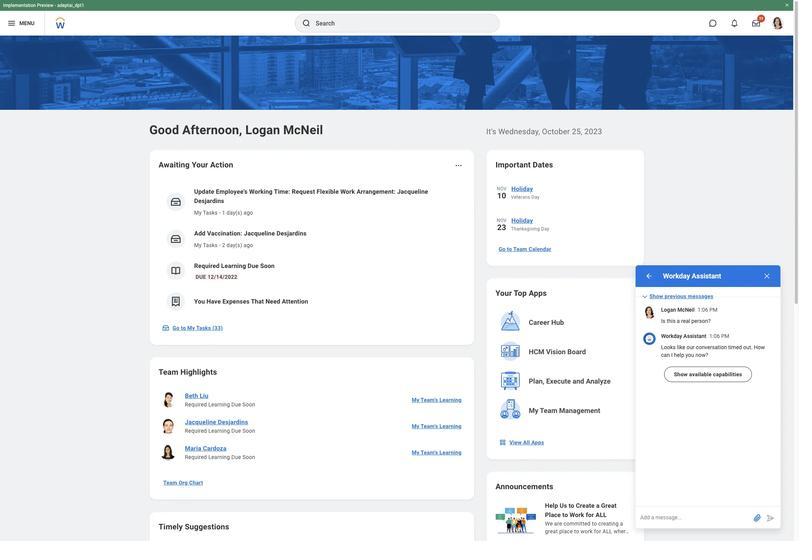 Task type: describe. For each thing, give the bounding box(es) containing it.
x image
[[764, 272, 772, 280]]

10
[[498, 191, 507, 200]]

a inside workday assistant region
[[677, 318, 680, 324]]

25,
[[572, 127, 583, 136]]

book open image
[[170, 265, 182, 277]]

to right us
[[569, 502, 575, 509]]

day(s) for 2
[[227, 242, 242, 248]]

how
[[755, 344, 766, 350]]

nov for 10
[[497, 186, 507, 191]]

mcneil inside main content
[[284, 123, 323, 137]]

show previous messages button
[[641, 290, 716, 303]]

real
[[682, 318, 691, 324]]

mcneil inside workday assistant region
[[678, 307, 695, 313]]

awaiting your action list
[[159, 181, 465, 317]]

to down the committed at the bottom of the page
[[575, 528, 580, 534]]

required for beth
[[185, 401, 207, 408]]

dashboard expenses image
[[170, 296, 182, 307]]

workday for workday assistant
[[664, 272, 691, 280]]

we
[[545, 521, 553, 527]]

1:06 for logan mcneil
[[698, 307, 709, 313]]

this
[[667, 318, 676, 324]]

workday assistant
[[664, 272, 722, 280]]

suggestions
[[185, 522, 229, 531]]

have
[[207, 298, 221, 305]]

chevron down small image
[[641, 292, 650, 301]]

beth
[[185, 392, 198, 399]]

all
[[524, 439, 530, 446]]

desjardins inside jacqueline desjardins required learning due soon
[[218, 418, 248, 426]]

to up work
[[592, 521, 597, 527]]

justify image
[[7, 19, 16, 28]]

awaiting your action
[[159, 160, 234, 169]]

career
[[529, 318, 550, 326]]

help
[[545, 502, 559, 509]]

person?
[[692, 318, 711, 324]]

learning inside beth liu required learning due soon
[[209, 401, 230, 408]]

add
[[194, 230, 206, 237]]

my team's learning for desjardins
[[412, 423, 462, 429]]

ago for my tasks - 1 day(s) ago
[[244, 210, 253, 216]]

messages
[[688, 293, 714, 299]]

my team's learning for cardoza
[[412, 449, 462, 456]]

great
[[545, 528, 558, 534]]

your top apps
[[496, 289, 547, 298]]

12/14/2022
[[208, 274, 238, 280]]

request
[[292, 188, 315, 195]]

profile logan mcneil image
[[772, 17, 785, 31]]

jacqueline inside update employee's working time: request flexible work arrangement: jacqueline desjardins
[[398, 188, 429, 195]]

management
[[560, 406, 601, 415]]

help us to create a great place to work for all we are committed to creating a great place to work for all wher …
[[545, 502, 630, 534]]

0 horizontal spatial a
[[597, 502, 600, 509]]

1 vertical spatial desjardins
[[277, 230, 307, 237]]

beth liu button
[[182, 391, 212, 401]]

work
[[581, 528, 593, 534]]

is this a real person?
[[662, 318, 711, 324]]

jacqueline desjardins required learning due soon
[[185, 418, 255, 434]]

important
[[496, 160, 531, 169]]

- for 1
[[219, 210, 221, 216]]

creating
[[599, 521, 619, 527]]

logan inside main content
[[246, 123, 280, 137]]

2
[[222, 242, 225, 248]]

to down dashboard expenses image
[[181, 325, 186, 331]]

plan,
[[529, 377, 545, 385]]

1 horizontal spatial your
[[496, 289, 512, 298]]

place
[[560, 528, 573, 534]]

my team management button
[[497, 397, 636, 425]]

holiday button for 23
[[511, 216, 635, 226]]

that
[[251, 298, 264, 305]]

now?
[[696, 352, 709, 358]]

work inside update employee's working time: request flexible work arrangement: jacqueline desjardins
[[341, 188, 355, 195]]

my team's learning button for liu
[[409, 392, 465, 408]]

required for jacqueline
[[185, 428, 207, 434]]

…
[[626, 528, 630, 534]]

team left calendar
[[514, 246, 528, 252]]

cardoza
[[203, 445, 227, 452]]

can
[[662, 352, 670, 358]]

veterans
[[511, 195, 531, 200]]

hcm vision board button
[[497, 338, 636, 366]]

go for go to team calendar
[[499, 246, 506, 252]]

need
[[266, 298, 281, 305]]

attention
[[282, 298, 308, 305]]

execute
[[547, 377, 571, 385]]

due for maria cardoza
[[232, 454, 241, 460]]

view
[[510, 439, 522, 446]]

ago for my tasks - 2 day(s) ago
[[244, 242, 253, 248]]

required learning due soon
[[194, 262, 275, 270]]

team highlights list
[[159, 387, 465, 466]]

pm for logan mcneil 1:06 pm
[[710, 307, 718, 313]]

maria
[[185, 445, 201, 452]]

day for 10
[[532, 195, 540, 200]]

dates
[[533, 160, 554, 169]]

good afternoon, logan mcneil main content
[[0, 36, 794, 541]]

my team's learning button for cardoza
[[409, 445, 465, 460]]

jacqueline desjardins button
[[182, 418, 251, 427]]

go to team calendar
[[499, 246, 552, 252]]

october
[[543, 127, 570, 136]]

1
[[222, 210, 225, 216]]

day(s) for 1
[[227, 210, 242, 216]]

day for 23
[[542, 226, 550, 232]]

show available capabilities button
[[665, 367, 752, 382]]

team highlights
[[159, 367, 217, 377]]

previous
[[665, 293, 687, 299]]

team's for desjardins
[[421, 423, 438, 429]]

to down us
[[563, 511, 569, 519]]

logan inside workday assistant region
[[662, 307, 677, 313]]

out.
[[744, 344, 753, 350]]

apps for view all apps
[[532, 439, 545, 446]]

learning inside jacqueline desjardins required learning due soon
[[209, 428, 230, 434]]

go to team calendar button
[[496, 241, 555, 257]]

plan, execute and analyze
[[529, 377, 611, 385]]

show available capabilities
[[675, 371, 743, 377]]

flexible
[[317, 188, 339, 195]]

menu button
[[0, 11, 45, 36]]

work inside help us to create a great place to work for all we are committed to creating a great place to work for all wher …
[[570, 511, 585, 519]]

holiday veterans day
[[511, 185, 540, 200]]

chart
[[189, 480, 203, 486]]

1 vertical spatial for
[[595, 528, 602, 534]]

- for adeptai_dpt1
[[55, 3, 56, 8]]

workday for workday assistant 1:06 pm
[[662, 333, 683, 339]]

team's for cardoza
[[421, 449, 438, 456]]

vision
[[547, 348, 566, 356]]

and
[[573, 377, 585, 385]]

add vaccination: jacqueline desjardins
[[194, 230, 307, 237]]

notifications large image
[[731, 19, 739, 27]]

23
[[498, 223, 507, 232]]

close environment banner image
[[785, 3, 790, 7]]

send image
[[766, 514, 776, 523]]

workday assistant 1:06 pm
[[662, 333, 730, 339]]

highlights
[[181, 367, 217, 377]]

team org chart button
[[160, 475, 206, 490]]

0 vertical spatial for
[[586, 511, 595, 519]]

awaiting
[[159, 160, 190, 169]]

required inside awaiting your action list
[[194, 262, 220, 270]]

committed
[[564, 521, 591, 527]]

timely
[[159, 522, 183, 531]]

team left highlights
[[159, 367, 179, 377]]

upload clip image
[[753, 513, 763, 522]]

conversation
[[696, 344, 728, 350]]

org
[[179, 480, 188, 486]]

my tasks - 2 day(s) ago
[[194, 242, 253, 248]]



Task type: vqa. For each thing, say whether or not it's contained in the screenshot.
Payroll within the TAB LIST
no



Task type: locate. For each thing, give the bounding box(es) containing it.
1 vertical spatial work
[[570, 511, 585, 519]]

0 horizontal spatial jacqueline
[[185, 418, 216, 426]]

looks like our conversation timed out. how can i help you now?
[[662, 344, 766, 358]]

0 horizontal spatial your
[[192, 160, 208, 169]]

1 vertical spatial assistant
[[684, 333, 707, 339]]

tasks
[[203, 210, 218, 216], [203, 242, 218, 248], [196, 325, 211, 331]]

a right "this"
[[677, 318, 680, 324]]

inbox image inside go to my tasks (33) button
[[162, 324, 170, 332]]

1 day(s) from the top
[[227, 210, 242, 216]]

1 horizontal spatial show
[[675, 371, 688, 377]]

0 vertical spatial all
[[596, 511, 607, 519]]

1 vertical spatial apps
[[532, 439, 545, 446]]

team's
[[421, 397, 438, 403], [421, 423, 438, 429], [421, 449, 438, 456]]

vaccination:
[[207, 230, 243, 237]]

0 vertical spatial ago
[[244, 210, 253, 216]]

due inside maria cardoza required learning due soon
[[232, 454, 241, 460]]

assistant for workday assistant 1:06 pm
[[684, 333, 707, 339]]

my
[[194, 210, 202, 216], [194, 242, 202, 248], [187, 325, 195, 331], [412, 397, 420, 403], [529, 406, 539, 415], [412, 423, 420, 429], [412, 449, 420, 456]]

1 vertical spatial tasks
[[203, 242, 218, 248]]

you have expenses that need attention
[[194, 298, 308, 305]]

go for go to my tasks (33)
[[173, 325, 180, 331]]

0 vertical spatial mcneil
[[284, 123, 323, 137]]

required inside beth liu required learning due soon
[[185, 401, 207, 408]]

to
[[507, 246, 512, 252], [181, 325, 186, 331], [569, 502, 575, 509], [563, 511, 569, 519], [592, 521, 597, 527], [575, 528, 580, 534]]

maria cardoza required learning due soon
[[185, 445, 255, 460]]

tasks left the 1
[[203, 210, 218, 216]]

1 vertical spatial day
[[542, 226, 550, 232]]

apps right top
[[529, 289, 547, 298]]

1 holiday from the top
[[512, 185, 534, 193]]

1 holiday button from the top
[[511, 184, 635, 194]]

soon inside beth liu required learning due soon
[[243, 401, 255, 408]]

thanksgiving
[[511, 226, 540, 232]]

0 vertical spatial tasks
[[203, 210, 218, 216]]

0 vertical spatial show
[[650, 293, 664, 299]]

nov for 23
[[497, 218, 507, 223]]

view all apps
[[510, 439, 545, 446]]

due for jacqueline desjardins
[[232, 428, 241, 434]]

required down 'maria'
[[185, 454, 207, 460]]

0 vertical spatial my team's learning
[[412, 397, 462, 403]]

day(s) right the 2
[[227, 242, 242, 248]]

0 horizontal spatial 1:06
[[698, 307, 709, 313]]

2 horizontal spatial a
[[677, 318, 680, 324]]

1 vertical spatial workday
[[662, 333, 683, 339]]

1 vertical spatial your
[[496, 289, 512, 298]]

0 horizontal spatial mcneil
[[284, 123, 323, 137]]

0 vertical spatial go
[[499, 246, 506, 252]]

pm
[[710, 307, 718, 313], [722, 333, 730, 339]]

menu banner
[[0, 0, 794, 36]]

beth liu required learning due soon
[[185, 392, 255, 408]]

2 my team's learning button from the top
[[409, 418, 465, 434]]

time:
[[274, 188, 290, 195]]

workday
[[664, 272, 691, 280], [662, 333, 683, 339]]

place
[[545, 511, 561, 519]]

for right work
[[595, 528, 602, 534]]

inbox image left add
[[170, 233, 182, 245]]

desjardins inside update employee's working time: request flexible work arrangement: jacqueline desjardins
[[194, 197, 224, 205]]

1 vertical spatial holiday
[[512, 217, 534, 224]]

team org chart
[[163, 480, 203, 486]]

1 vertical spatial all
[[603, 528, 613, 534]]

capabilities
[[714, 371, 743, 377]]

team's for liu
[[421, 397, 438, 403]]

2 team's from the top
[[421, 423, 438, 429]]

2 vertical spatial my team's learning
[[412, 449, 462, 456]]

required up due 12/14/2022
[[194, 262, 220, 270]]

update employee's working time: request flexible work arrangement: jacqueline desjardins
[[194, 188, 429, 205]]

1 horizontal spatial day
[[542, 226, 550, 232]]

2 vertical spatial team's
[[421, 449, 438, 456]]

nbox image
[[499, 439, 507, 446]]

due left 12/14/2022
[[196, 274, 206, 280]]

tasks for 2
[[203, 242, 218, 248]]

analyze
[[586, 377, 611, 385]]

to down thanksgiving
[[507, 246, 512, 252]]

search image
[[302, 19, 311, 28]]

1 vertical spatial inbox image
[[162, 324, 170, 332]]

you
[[194, 298, 205, 305]]

holiday for 10
[[512, 185, 534, 193]]

jacqueline right vaccination:
[[244, 230, 275, 237]]

my inside my team management button
[[529, 406, 539, 415]]

1 vertical spatial show
[[675, 371, 688, 377]]

preview
[[37, 3, 53, 8]]

my inside go to my tasks (33) button
[[187, 325, 195, 331]]

afternoon,
[[182, 123, 242, 137]]

your left top
[[496, 289, 512, 298]]

1 vertical spatial holiday button
[[511, 216, 635, 226]]

a left great
[[597, 502, 600, 509]]

go to my tasks (33)
[[173, 325, 223, 331]]

day(s) right the 1
[[227, 210, 242, 216]]

0 horizontal spatial show
[[650, 293, 664, 299]]

due down 'add vaccination: jacqueline desjardins'
[[248, 262, 259, 270]]

1 vertical spatial ago
[[244, 242, 253, 248]]

0 vertical spatial day(s)
[[227, 210, 242, 216]]

0 vertical spatial day
[[532, 195, 540, 200]]

show inside show available capabilities button
[[675, 371, 688, 377]]

top
[[514, 289, 527, 298]]

inbox large image
[[753, 19, 761, 27]]

all down "creating"
[[603, 528, 613, 534]]

0 vertical spatial holiday button
[[511, 184, 635, 194]]

due
[[248, 262, 259, 270], [196, 274, 206, 280], [232, 401, 241, 408], [232, 428, 241, 434], [232, 454, 241, 460]]

0 vertical spatial apps
[[529, 289, 547, 298]]

workday up looks
[[662, 333, 683, 339]]

2 holiday button from the top
[[511, 216, 635, 226]]

2 day(s) from the top
[[227, 242, 242, 248]]

33 button
[[748, 15, 766, 32]]

related actions image
[[455, 162, 463, 169]]

assistant
[[692, 272, 722, 280], [684, 333, 707, 339]]

your left action
[[192, 160, 208, 169]]

looks
[[662, 344, 676, 350]]

work right flexible
[[341, 188, 355, 195]]

jacqueline down beth liu button
[[185, 418, 216, 426]]

1 horizontal spatial jacqueline
[[244, 230, 275, 237]]

you have expenses that need attention button
[[159, 286, 465, 317]]

due inside jacqueline desjardins required learning due soon
[[232, 428, 241, 434]]

0 vertical spatial logan
[[246, 123, 280, 137]]

career hub button
[[497, 309, 636, 336]]

holiday button for 10
[[511, 184, 635, 194]]

1 horizontal spatial work
[[570, 511, 585, 519]]

0 vertical spatial jacqueline
[[398, 188, 429, 195]]

work
[[341, 188, 355, 195], [570, 511, 585, 519]]

a
[[677, 318, 680, 324], [597, 502, 600, 509], [621, 521, 624, 527]]

2 vertical spatial a
[[621, 521, 624, 527]]

show down help
[[675, 371, 688, 377]]

hcm
[[529, 348, 545, 356]]

1 vertical spatial logan
[[662, 307, 677, 313]]

1 my team's learning button from the top
[[409, 392, 465, 408]]

2 nov from the top
[[497, 218, 507, 223]]

holiday up the veterans
[[512, 185, 534, 193]]

1 horizontal spatial logan
[[662, 307, 677, 313]]

0 horizontal spatial pm
[[710, 307, 718, 313]]

0 horizontal spatial day
[[532, 195, 540, 200]]

show for show available capabilities
[[675, 371, 688, 377]]

- left the 1
[[219, 210, 221, 216]]

go down 23
[[499, 246, 506, 252]]

1 my team's learning from the top
[[412, 397, 462, 403]]

2 ago from the top
[[244, 242, 253, 248]]

holiday up thanksgiving
[[512, 217, 534, 224]]

2 my team's learning from the top
[[412, 423, 462, 429]]

1 vertical spatial jacqueline
[[244, 230, 275, 237]]

your
[[192, 160, 208, 169], [496, 289, 512, 298]]

go down dashboard expenses image
[[173, 325, 180, 331]]

timed
[[729, 344, 743, 350]]

tasks inside button
[[196, 325, 211, 331]]

jacqueline right arrangement:
[[398, 188, 429, 195]]

1 vertical spatial 1:06
[[710, 333, 721, 339]]

apps right all
[[532, 439, 545, 446]]

my team's learning
[[412, 397, 462, 403], [412, 423, 462, 429], [412, 449, 462, 456]]

show up logan mcneil "icon"
[[650, 293, 664, 299]]

Search Workday  search field
[[316, 15, 484, 32]]

2 vertical spatial jacqueline
[[185, 418, 216, 426]]

0 vertical spatial inbox image
[[170, 233, 182, 245]]

workday up 'previous'
[[664, 272, 691, 280]]

our
[[687, 344, 695, 350]]

0 vertical spatial assistant
[[692, 272, 722, 280]]

0 vertical spatial workday
[[664, 272, 691, 280]]

assistant up our
[[684, 333, 707, 339]]

1 vertical spatial mcneil
[[678, 307, 695, 313]]

due for beth liu
[[232, 401, 241, 408]]

1 horizontal spatial a
[[621, 521, 624, 527]]

3 my team's learning button from the top
[[409, 445, 465, 460]]

0 vertical spatial 1:06
[[698, 307, 709, 313]]

- inside menu banner
[[55, 3, 56, 8]]

holiday inside holiday veterans day
[[512, 185, 534, 193]]

go inside go to my tasks (33) button
[[173, 325, 180, 331]]

view all apps button
[[496, 435, 549, 450]]

Add a message... text field
[[636, 507, 752, 528]]

required up 'maria'
[[185, 428, 207, 434]]

inbox image
[[170, 196, 182, 208]]

1 horizontal spatial pm
[[722, 333, 730, 339]]

day right the veterans
[[532, 195, 540, 200]]

0 horizontal spatial logan
[[246, 123, 280, 137]]

update
[[194, 188, 215, 195]]

hub
[[552, 318, 565, 326]]

menu
[[19, 20, 35, 26]]

my team's learning button for desjardins
[[409, 418, 465, 434]]

2 holiday from the top
[[512, 217, 534, 224]]

required inside jacqueline desjardins required learning due soon
[[185, 428, 207, 434]]

3 team's from the top
[[421, 449, 438, 456]]

tasks left the 2
[[203, 242, 218, 248]]

show inside button
[[650, 293, 664, 299]]

my team's learning for liu
[[412, 397, 462, 403]]

i
[[672, 352, 673, 358]]

3 my team's learning from the top
[[412, 449, 462, 456]]

pm up timed
[[722, 333, 730, 339]]

logan mcneil image
[[644, 306, 656, 319]]

required inside maria cardoza required learning due soon
[[185, 454, 207, 460]]

for down create
[[586, 511, 595, 519]]

2 vertical spatial my team's learning button
[[409, 445, 465, 460]]

0 vertical spatial your
[[192, 160, 208, 169]]

day right thanksgiving
[[542, 226, 550, 232]]

go to my tasks (33) button
[[159, 320, 228, 336]]

ago up 'add vaccination: jacqueline desjardins'
[[244, 210, 253, 216]]

soon inside maria cardoza required learning due soon
[[243, 454, 255, 460]]

nov left holiday veterans day
[[497, 186, 507, 191]]

1:06
[[698, 307, 709, 313], [710, 333, 721, 339]]

learning
[[221, 262, 246, 270], [440, 397, 462, 403], [209, 401, 230, 408], [440, 423, 462, 429], [209, 428, 230, 434], [440, 449, 462, 456], [209, 454, 230, 460]]

available
[[690, 371, 712, 377]]

expenses
[[223, 298, 250, 305]]

0 horizontal spatial inbox image
[[162, 324, 170, 332]]

career hub
[[529, 318, 565, 326]]

0 vertical spatial team's
[[421, 397, 438, 403]]

learning inside awaiting your action list
[[221, 262, 246, 270]]

1 vertical spatial a
[[597, 502, 600, 509]]

tasks left (33)
[[196, 325, 211, 331]]

all up "creating"
[[596, 511, 607, 519]]

pm for workday assistant 1:06 pm
[[722, 333, 730, 339]]

soon
[[260, 262, 275, 270], [243, 401, 255, 408], [243, 428, 255, 434], [243, 454, 255, 460]]

assistant up messages
[[692, 272, 722, 280]]

jacqueline inside jacqueline desjardins required learning due soon
[[185, 418, 216, 426]]

calendar
[[529, 246, 552, 252]]

maria cardoza button
[[182, 444, 230, 453]]

team inside button
[[163, 480, 177, 486]]

1 team's from the top
[[421, 397, 438, 403]]

employee's
[[216, 188, 248, 195]]

1 horizontal spatial mcneil
[[678, 307, 695, 313]]

- for 2
[[219, 242, 221, 248]]

0 vertical spatial pm
[[710, 307, 718, 313]]

1 horizontal spatial 1:06
[[710, 333, 721, 339]]

1 nov from the top
[[497, 186, 507, 191]]

day inside holiday thanksgiving day
[[542, 226, 550, 232]]

1 vertical spatial my team's learning button
[[409, 418, 465, 434]]

0 horizontal spatial go
[[173, 325, 180, 331]]

holiday inside holiday thanksgiving day
[[512, 217, 534, 224]]

2 horizontal spatial jacqueline
[[398, 188, 429, 195]]

board
[[568, 348, 586, 356]]

team left org
[[163, 480, 177, 486]]

nov down the 10
[[497, 218, 507, 223]]

go
[[499, 246, 506, 252], [173, 325, 180, 331]]

apps for your top apps
[[529, 289, 547, 298]]

1 vertical spatial go
[[173, 325, 180, 331]]

apps
[[529, 289, 547, 298], [532, 439, 545, 446]]

1 vertical spatial my team's learning
[[412, 423, 462, 429]]

soon inside awaiting your action list
[[260, 262, 275, 270]]

1 vertical spatial -
[[219, 210, 221, 216]]

inbox image left go to my tasks (33)
[[162, 324, 170, 332]]

mcneil
[[284, 123, 323, 137], [678, 307, 695, 313]]

liu
[[200, 392, 209, 399]]

0 vertical spatial desjardins
[[194, 197, 224, 205]]

tasks for 1
[[203, 210, 218, 216]]

nov
[[497, 186, 507, 191], [497, 218, 507, 223]]

good afternoon, logan mcneil
[[149, 123, 323, 137]]

1 vertical spatial pm
[[722, 333, 730, 339]]

0 vertical spatial holiday
[[512, 185, 534, 193]]

soon for desjardins
[[243, 428, 255, 434]]

my team management
[[529, 406, 601, 415]]

0 vertical spatial my team's learning button
[[409, 392, 465, 408]]

due up jacqueline desjardins button
[[232, 401, 241, 408]]

work up the committed at the bottom of the page
[[570, 511, 585, 519]]

ago down 'add vaccination: jacqueline desjardins'
[[244, 242, 253, 248]]

learning inside maria cardoza required learning due soon
[[209, 454, 230, 460]]

day inside holiday veterans day
[[532, 195, 540, 200]]

- right preview
[[55, 3, 56, 8]]

soon for liu
[[243, 401, 255, 408]]

announcements
[[496, 482, 554, 491]]

0 vertical spatial work
[[341, 188, 355, 195]]

required for maria
[[185, 454, 207, 460]]

due 12/14/2022
[[196, 274, 238, 280]]

assistant for workday assistant
[[692, 272, 722, 280]]

adeptai_dpt1
[[57, 3, 84, 8]]

- left the 2
[[219, 242, 221, 248]]

apps inside button
[[532, 439, 545, 446]]

important dates
[[496, 160, 554, 169]]

wednesday,
[[499, 127, 541, 136]]

2 vertical spatial tasks
[[196, 325, 211, 331]]

team down execute
[[540, 406, 558, 415]]

great
[[602, 502, 617, 509]]

pm up person?
[[710, 307, 718, 313]]

due down jacqueline desjardins button
[[232, 428, 241, 434]]

us
[[560, 502, 568, 509]]

(33)
[[213, 325, 223, 331]]

33
[[760, 16, 764, 20]]

1 vertical spatial day(s)
[[227, 242, 242, 248]]

due down jacqueline desjardins required learning due soon
[[232, 454, 241, 460]]

a up wher
[[621, 521, 624, 527]]

soon inside jacqueline desjardins required learning due soon
[[243, 428, 255, 434]]

due inside beth liu required learning due soon
[[232, 401, 241, 408]]

important dates element
[[496, 179, 635, 240]]

required down beth liu button
[[185, 401, 207, 408]]

desjardins
[[194, 197, 224, 205], [277, 230, 307, 237], [218, 418, 248, 426]]

2 vertical spatial -
[[219, 242, 221, 248]]

1:06 for workday assistant
[[710, 333, 721, 339]]

1 vertical spatial nov
[[497, 218, 507, 223]]

nov 10
[[497, 186, 507, 200]]

show for show previous messages
[[650, 293, 664, 299]]

you
[[686, 352, 695, 358]]

0 vertical spatial -
[[55, 3, 56, 8]]

for
[[586, 511, 595, 519], [595, 528, 602, 534]]

1:06 up person?
[[698, 307, 709, 313]]

0 vertical spatial nov
[[497, 186, 507, 191]]

workday assistant region
[[636, 265, 781, 528]]

2 vertical spatial desjardins
[[218, 418, 248, 426]]

holiday thanksgiving day
[[511, 217, 550, 232]]

1 vertical spatial team's
[[421, 423, 438, 429]]

1 horizontal spatial go
[[499, 246, 506, 252]]

1 ago from the top
[[244, 210, 253, 216]]

1 horizontal spatial inbox image
[[170, 233, 182, 245]]

0 vertical spatial a
[[677, 318, 680, 324]]

go inside 'go to team calendar' button
[[499, 246, 506, 252]]

arrow left image
[[646, 272, 654, 280]]

inbox image
[[170, 233, 182, 245], [162, 324, 170, 332]]

-
[[55, 3, 56, 8], [219, 210, 221, 216], [219, 242, 221, 248]]

soon for cardoza
[[243, 454, 255, 460]]

application
[[636, 507, 781, 528]]

1:06 up conversation
[[710, 333, 721, 339]]

0 horizontal spatial work
[[341, 188, 355, 195]]

holiday for 23
[[512, 217, 534, 224]]



